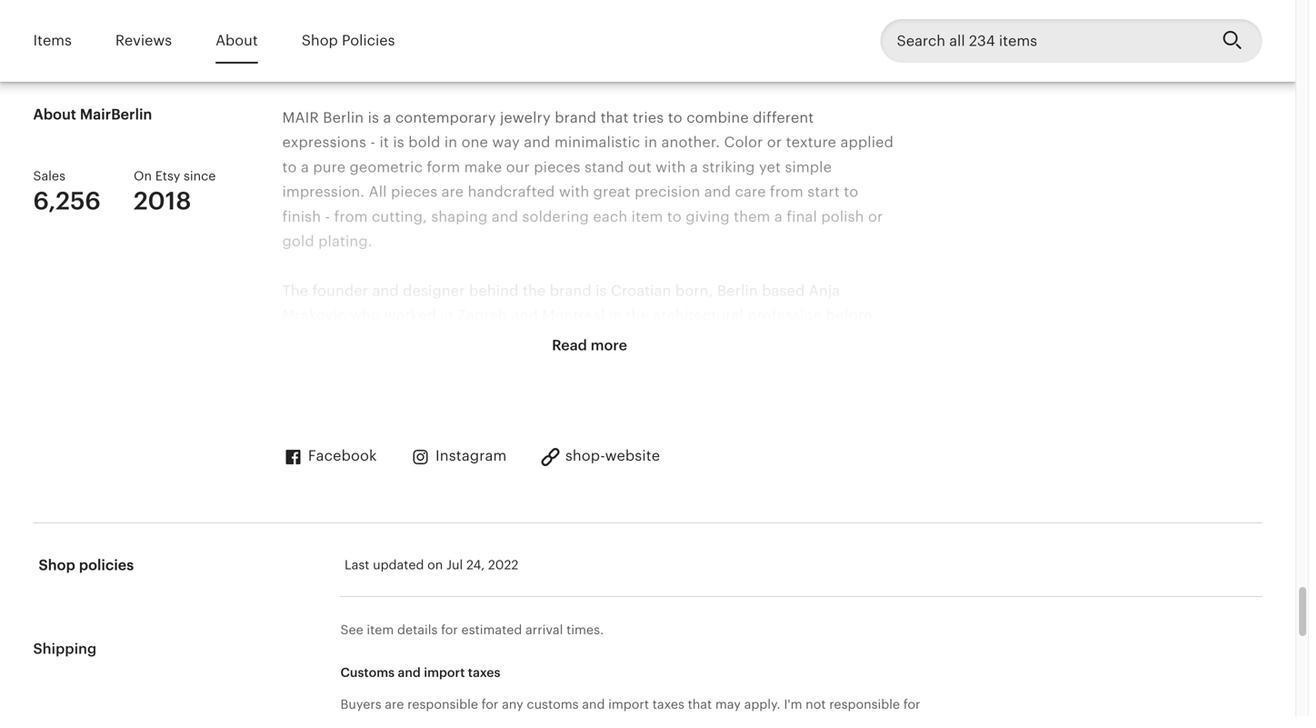 Task type: locate. For each thing, give the bounding box(es) containing it.
berlin down who
[[358, 332, 399, 349]]

with
[[656, 159, 686, 175], [559, 184, 590, 200]]

label
[[552, 332, 586, 349]]

shop for shop policies
[[39, 558, 75, 574]]

1 vertical spatial from
[[334, 209, 368, 225]]

2 vertical spatial is
[[596, 283, 607, 299]]

1 vertical spatial brand
[[550, 283, 592, 299]]

to down who
[[339, 332, 354, 349]]

a
[[383, 110, 392, 126], [301, 159, 309, 175], [690, 159, 699, 175], [775, 209, 783, 225]]

0 horizontal spatial is
[[368, 110, 379, 126]]

import right customs
[[609, 698, 649, 712]]

simple
[[785, 159, 832, 175]]

updated
[[373, 558, 424, 573]]

1 horizontal spatial that
[[688, 698, 712, 712]]

shop for shop policies
[[302, 33, 338, 49]]

precision
[[635, 184, 701, 200]]

0 vertical spatial item
[[632, 209, 663, 225]]

are inside "mair berlin is a contemporary jewelry brand that tries to combine different expressions - it is bold in one way and minimalistic in another. color or texture applied to a pure geometric form make our pieces stand out with a striking yet simple impression. all pieces are handcrafted with great precision and care from start to finish - from cutting, shaping and soldering each item to giving them a final polish or gold plating."
[[442, 184, 464, 200]]

since
[[184, 169, 216, 183]]

any
[[502, 698, 524, 712]]

another.
[[662, 134, 720, 151]]

mair
[[282, 110, 319, 126]]

- down impression.
[[325, 209, 330, 225]]

to
[[668, 110, 683, 126], [282, 159, 297, 175], [844, 184, 859, 200], [667, 209, 682, 225], [339, 332, 354, 349]]

taxes down estimated
[[468, 666, 501, 680]]

2 vertical spatial berlin
[[358, 332, 399, 349]]

each
[[593, 209, 628, 225]]

or right polish
[[869, 209, 884, 225]]

import
[[424, 666, 465, 680], [609, 698, 649, 712]]

1 horizontal spatial taxes
[[653, 698, 685, 712]]

and
[[524, 134, 551, 151], [705, 184, 731, 200], [492, 209, 519, 225], [372, 283, 399, 299], [512, 308, 538, 324], [403, 332, 430, 349], [398, 666, 421, 680], [582, 698, 605, 712]]

0 horizontal spatial pieces
[[391, 184, 438, 200]]

1 vertical spatial berlin
[[717, 283, 758, 299]]

1 horizontal spatial the
[[626, 308, 649, 324]]

that up minimalistic at the top
[[601, 110, 629, 126]]

0 horizontal spatial from
[[334, 209, 368, 225]]

0 horizontal spatial the
[[523, 283, 546, 299]]

or up yet
[[767, 134, 782, 151]]

gold
[[282, 233, 314, 250]]

0 horizontal spatial that
[[601, 110, 629, 126]]

the
[[523, 283, 546, 299], [626, 308, 649, 324]]

customs
[[527, 698, 579, 712]]

arrival
[[526, 623, 563, 637]]

0 vertical spatial are
[[442, 184, 464, 200]]

berlin right the born,
[[717, 283, 758, 299]]

facebook
[[308, 448, 377, 464]]

for
[[441, 623, 458, 637], [482, 698, 499, 712], [904, 698, 921, 712]]

item down precision
[[632, 209, 663, 225]]

sales 6,256
[[33, 169, 101, 215]]

0 vertical spatial berlin
[[323, 110, 364, 126]]

0 vertical spatial shop
[[302, 33, 338, 49]]

buyers are responsible for any customs and import taxes that may apply. i'm not responsible for
[[341, 698, 921, 717]]

jul
[[447, 558, 463, 573]]

0 vertical spatial with
[[656, 159, 686, 175]]

1 vertical spatial about
[[33, 106, 76, 123]]

care
[[735, 184, 766, 200]]

item
[[632, 209, 663, 225], [367, 623, 394, 637]]

customs
[[341, 666, 395, 680]]

a left pure
[[301, 159, 309, 175]]

0 vertical spatial -
[[371, 134, 376, 151]]

0 horizontal spatial are
[[385, 698, 404, 712]]

from up 'plating.'
[[334, 209, 368, 225]]

impression.
[[282, 184, 365, 200]]

10247 berlin, germany
[[282, 431, 441, 448]]

tries
[[633, 110, 664, 126]]

architectural
[[653, 308, 744, 324]]

1 horizontal spatial pieces
[[534, 159, 581, 175]]

before
[[826, 308, 873, 324]]

1 horizontal spatial item
[[632, 209, 663, 225]]

start
[[808, 184, 840, 200]]

1 vertical spatial pieces
[[391, 184, 438, 200]]

are right buyers
[[385, 698, 404, 712]]

for for responsible
[[482, 698, 499, 712]]

0 horizontal spatial shop
[[39, 558, 75, 574]]

0 vertical spatial or
[[767, 134, 782, 151]]

hello
[[348, 505, 383, 522]]

with up precision
[[656, 159, 686, 175]]

1 vertical spatial import
[[609, 698, 649, 712]]

0 horizontal spatial responsible
[[408, 698, 478, 712]]

and inside buyers are responsible for any customs and import taxes that may apply. i'm not responsible for
[[582, 698, 605, 712]]

2016.
[[607, 332, 645, 349]]

1 vertical spatial that
[[688, 698, 712, 712]]

1 horizontal spatial responsible
[[830, 698, 901, 712]]

1 vertical spatial are
[[385, 698, 404, 712]]

giving
[[686, 209, 730, 225]]

shop
[[302, 33, 338, 49], [39, 558, 75, 574]]

is
[[368, 110, 379, 126], [393, 134, 405, 151], [596, 283, 607, 299]]

in up 2016.
[[609, 308, 622, 324]]

berlin up expressions
[[323, 110, 364, 126]]

contact:
[[282, 505, 344, 522]]

moving
[[282, 332, 335, 349]]

policies
[[342, 33, 395, 49]]

last
[[345, 558, 370, 573]]

0 horizontal spatial taxes
[[468, 666, 501, 680]]

cutting,
[[372, 209, 427, 225]]

are inside buyers are responsible for any customs and import taxes that may apply. i'm not responsible for
[[385, 698, 404, 712]]

responsible down customs and import taxes
[[408, 698, 478, 712]]

1 horizontal spatial are
[[442, 184, 464, 200]]

about mairberlin
[[33, 106, 152, 123]]

berlin inside "mair berlin is a contemporary jewelry brand that tries to combine different expressions - it is bold in one way and minimalistic in another. color or texture applied to a pure geometric form make our pieces stand out with a striking yet simple impression. all pieces are handcrafted with great precision and care from start to finish - from cutting, shaping and soldering each item to giving them a final polish or gold plating."
[[323, 110, 364, 126]]

taxes
[[468, 666, 501, 680], [653, 698, 685, 712]]

about
[[216, 33, 258, 49], [33, 106, 76, 123]]

0 horizontal spatial with
[[559, 184, 590, 200]]

that left may
[[688, 698, 712, 712]]

1 horizontal spatial for
[[482, 698, 499, 712]]

taxes left may
[[653, 698, 685, 712]]

brand up minimalistic at the top
[[555, 110, 597, 126]]

a left final
[[775, 209, 783, 225]]

1 vertical spatial or
[[869, 209, 884, 225]]

pieces right our
[[534, 159, 581, 175]]

0 vertical spatial taxes
[[468, 666, 501, 680]]

1 vertical spatial the
[[626, 308, 649, 324]]

is up geometric at the left of the page
[[368, 110, 379, 126]]

1 vertical spatial with
[[559, 184, 590, 200]]

0 horizontal spatial -
[[325, 209, 330, 225]]

worked
[[384, 308, 436, 324]]

1 vertical spatial -
[[325, 209, 330, 225]]

instagram
[[436, 448, 507, 464]]

in right read
[[590, 332, 603, 349]]

pieces up cutting,
[[391, 184, 438, 200]]

1 vertical spatial item
[[367, 623, 394, 637]]

brand inside the founder and designer behind the brand is croatian born, berlin based anja mrakovic who worked in zagreb and montreal in the architectural profession before moving to berlin and starting her first label in 2016.
[[550, 283, 592, 299]]

see item details for estimated arrival times.
[[341, 623, 604, 637]]

germany
[[377, 431, 441, 448]]

0 horizontal spatial about
[[33, 106, 76, 123]]

responsible
[[408, 698, 478, 712], [830, 698, 901, 712]]

0 vertical spatial from
[[770, 184, 804, 200]]

1 vertical spatial shop
[[39, 558, 75, 574]]

that
[[601, 110, 629, 126], [688, 698, 712, 712]]

are up shaping at the left top of page
[[442, 184, 464, 200]]

0 horizontal spatial item
[[367, 623, 394, 637]]

to right tries on the top
[[668, 110, 683, 126]]

in
[[445, 134, 458, 151], [645, 134, 658, 151], [440, 308, 454, 324], [609, 308, 622, 324], [590, 332, 603, 349]]

mair berlin is a contemporary jewelry brand that tries to combine different expressions - it is bold in one way and minimalistic in another. color or texture applied to a pure geometric form make our pieces stand out with a striking yet simple impression. all pieces are handcrafted with great precision and care from start to finish - from cutting, shaping and soldering each item to giving them a final polish or gold plating.
[[282, 110, 894, 250]]

2 horizontal spatial is
[[596, 283, 607, 299]]

1 horizontal spatial from
[[770, 184, 804, 200]]

profession
[[748, 308, 822, 324]]

0 vertical spatial about
[[216, 33, 258, 49]]

responsible right not
[[830, 698, 901, 712]]

2022
[[488, 558, 519, 573]]

item right see
[[367, 623, 394, 637]]

- left it at the left of the page
[[371, 134, 376, 151]]

is right it at the left of the page
[[393, 134, 405, 151]]

make
[[464, 159, 502, 175]]

import inside buyers are responsible for any customs and import taxes that may apply. i'm not responsible for
[[609, 698, 649, 712]]

our
[[506, 159, 530, 175]]

read
[[552, 337, 587, 354]]

texture
[[786, 134, 837, 151]]

the down 'croatian'
[[626, 308, 649, 324]]

2018
[[134, 187, 192, 215]]

1 horizontal spatial about
[[216, 33, 258, 49]]

brand up montreal
[[550, 283, 592, 299]]

berlin
[[323, 110, 364, 126], [717, 283, 758, 299], [358, 332, 399, 349]]

a up it at the left of the page
[[383, 110, 392, 126]]

on etsy since 2018
[[134, 169, 216, 215]]

with up soldering
[[559, 184, 590, 200]]

apply.
[[745, 698, 781, 712]]

last updated on jul 24, 2022
[[345, 558, 519, 573]]

0 vertical spatial brand
[[555, 110, 597, 126]]

0 horizontal spatial for
[[441, 623, 458, 637]]

0 horizontal spatial import
[[424, 666, 465, 680]]

born,
[[676, 283, 713, 299]]

1 vertical spatial taxes
[[653, 698, 685, 712]]

1 horizontal spatial is
[[393, 134, 405, 151]]

the right behind
[[523, 283, 546, 299]]

that inside buyers are responsible for any customs and import taxes that may apply. i'm not responsible for
[[688, 698, 712, 712]]

1 horizontal spatial shop
[[302, 33, 338, 49]]

0 horizontal spatial or
[[767, 134, 782, 151]]

zagreb
[[458, 308, 508, 324]]

1 horizontal spatial import
[[609, 698, 649, 712]]

brand inside "mair berlin is a contemporary jewelry brand that tries to combine different expressions - it is bold in one way and minimalistic in another. color or texture applied to a pure geometric form make our pieces stand out with a striking yet simple impression. all pieces are handcrafted with great precision and care from start to finish - from cutting, shaping and soldering each item to giving them a final polish or gold plating."
[[555, 110, 597, 126]]

from up final
[[770, 184, 804, 200]]

is up montreal
[[596, 283, 607, 299]]

is inside the founder and designer behind the brand is croatian born, berlin based anja mrakovic who worked in zagreb and montreal in the architectural profession before moving to berlin and starting her first label in 2016.
[[596, 283, 607, 299]]

import down details
[[424, 666, 465, 680]]

starting
[[434, 332, 488, 349]]

brand
[[555, 110, 597, 126], [550, 283, 592, 299]]

plating.
[[318, 233, 373, 250]]

i'm
[[784, 698, 803, 712]]

brand for is
[[550, 283, 592, 299]]

0 vertical spatial that
[[601, 110, 629, 126]]



Task type: describe. For each thing, give the bounding box(es) containing it.
first
[[520, 332, 548, 349]]

croatian
[[611, 283, 672, 299]]

combine
[[687, 110, 749, 126]]

6,256
[[33, 187, 101, 215]]

0 vertical spatial the
[[523, 283, 546, 299]]

1 horizontal spatial -
[[371, 134, 376, 151]]

mrakovic
[[282, 308, 346, 324]]

yet
[[759, 159, 781, 175]]

etsy
[[155, 169, 180, 183]]

based
[[762, 283, 805, 299]]

to down precision
[[667, 209, 682, 225]]

great
[[594, 184, 631, 200]]

final
[[787, 209, 818, 225]]

2 responsible from the left
[[830, 698, 901, 712]]

the
[[282, 283, 309, 299]]

berlin,
[[328, 431, 373, 448]]

1 horizontal spatial with
[[656, 159, 686, 175]]

contemporary
[[396, 110, 496, 126]]

brand for that
[[555, 110, 597, 126]]

striking
[[702, 159, 755, 175]]

0 vertical spatial import
[[424, 666, 465, 680]]

finish
[[282, 209, 321, 225]]

berlin.com
[[456, 505, 533, 522]]

shop-
[[566, 448, 605, 464]]

in down designer
[[440, 308, 454, 324]]

them
[[734, 209, 771, 225]]

the founder and designer behind the brand is croatian born, berlin based anja mrakovic who worked in zagreb and montreal in the architectural profession before moving to berlin and starting her first label in 2016.
[[282, 283, 873, 349]]

read more button
[[536, 324, 644, 367]]

shop policies link
[[302, 20, 395, 62]]

buyers
[[341, 698, 382, 712]]

items link
[[33, 20, 72, 62]]

all
[[369, 184, 387, 200]]

on
[[428, 558, 443, 573]]

soldering
[[523, 209, 589, 225]]

policies
[[79, 558, 134, 574]]

for for details
[[441, 623, 458, 637]]

mairberlin
[[80, 106, 152, 123]]

10247
[[282, 431, 324, 448]]

minimalistic
[[555, 134, 641, 151]]

2 horizontal spatial for
[[904, 698, 921, 712]]

that inside "mair berlin is a contemporary jewelry brand that tries to combine different expressions - it is bold in one way and minimalistic in another. color or texture applied to a pure geometric form make our pieces stand out with a striking yet simple impression. all pieces are handcrafted with great precision and care from start to finish - from cutting, shaping and soldering each item to giving them a final polish or gold plating."
[[601, 110, 629, 126]]

stand
[[585, 159, 624, 175]]

1 horizontal spatial or
[[869, 209, 884, 225]]

may
[[716, 698, 741, 712]]

estimated
[[462, 623, 522, 637]]

about link
[[216, 20, 258, 62]]

1 vertical spatial is
[[393, 134, 405, 151]]

montreal
[[542, 308, 605, 324]]

items
[[33, 33, 72, 49]]

taxes inside buyers are responsible for any customs and import taxes that may apply. i'm not responsible for
[[653, 698, 685, 712]]

founder
[[313, 283, 368, 299]]

her
[[492, 332, 516, 349]]

one
[[462, 134, 488, 151]]

shipping
[[33, 641, 97, 657]]

shop-website link
[[540, 446, 661, 468]]

expressions
[[282, 134, 367, 151]]

0 vertical spatial is
[[368, 110, 379, 126]]

0 vertical spatial pieces
[[534, 159, 581, 175]]

a down the 'another.'
[[690, 159, 699, 175]]

about for about
[[216, 33, 258, 49]]

who
[[350, 308, 380, 324]]

see
[[341, 623, 364, 637]]

bold
[[409, 134, 441, 151]]

reviews link
[[115, 20, 172, 62]]

facebook link
[[282, 446, 377, 468]]

details
[[397, 623, 438, 637]]

shop policies
[[39, 558, 134, 574]]

instagram link
[[410, 446, 507, 468]]

to left pure
[[282, 159, 297, 175]]

geometric
[[350, 159, 423, 175]]

to inside the founder and designer behind the brand is croatian born, berlin based anja mrakovic who worked in zagreb and montreal in the architectural profession before moving to berlin and starting her first label in 2016.
[[339, 332, 354, 349]]

different
[[753, 110, 814, 126]]

times.
[[567, 623, 604, 637]]

item inside "mair berlin is a contemporary jewelry brand that tries to combine different expressions - it is bold in one way and minimalistic in another. color or texture applied to a pure geometric form make our pieces stand out with a striking yet simple impression. all pieces are handcrafted with great precision and care from start to finish - from cutting, shaping and soldering each item to giving them a final polish or gold plating."
[[632, 209, 663, 225]]

contact:  hello [!at] mair-berlin.com
[[282, 505, 533, 522]]

anja
[[809, 283, 841, 299]]

applied
[[841, 134, 894, 151]]

1 responsible from the left
[[408, 698, 478, 712]]

about for about mairberlin
[[33, 106, 76, 123]]

designer
[[403, 283, 465, 299]]

on
[[134, 169, 152, 183]]

shop-website
[[566, 448, 661, 464]]

Search all 234 items text field
[[881, 19, 1208, 63]]

to up polish
[[844, 184, 859, 200]]

out
[[628, 159, 652, 175]]

read more
[[552, 337, 628, 354]]

not
[[806, 698, 826, 712]]

shaping
[[431, 209, 488, 225]]

more
[[591, 337, 628, 354]]

way
[[492, 134, 520, 151]]

form
[[427, 159, 460, 175]]

[!at]
[[387, 505, 416, 522]]

in left one
[[445, 134, 458, 151]]

customs and import taxes
[[341, 666, 501, 680]]

polish
[[822, 209, 865, 225]]

in down tries on the top
[[645, 134, 658, 151]]



Task type: vqa. For each thing, say whether or not it's contained in the screenshot.
bottom OR
yes



